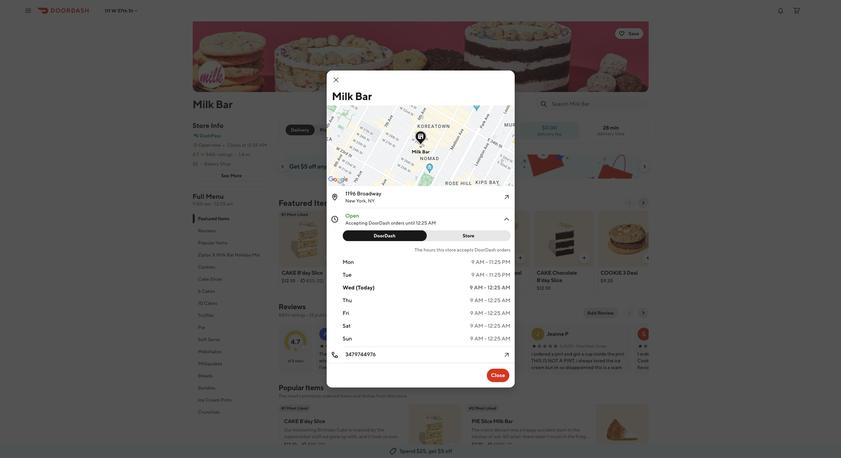 Task type: describe. For each thing, give the bounding box(es) containing it.
most down featured items heading
[[287, 212, 297, 217]]

deal
[[627, 270, 638, 276]]

j
[[537, 331, 540, 338]]

pm for tue
[[502, 272, 511, 278]]

- for sun
[[485, 336, 487, 342]]

Store button
[[423, 231, 511, 241]]

soft serve
[[198, 337, 220, 342]]

pie
[[198, 325, 205, 330]]

cake 6" b'day image
[[407, 211, 466, 268]]

group
[[350, 127, 364, 133]]

liked up pie slice milk bar
[[486, 406, 497, 411]]

0 vertical spatial of
[[344, 163, 349, 170]]

ziploc x milk bar holiday mix button
[[193, 249, 271, 261]]

9 for sun
[[471, 336, 474, 342]]

stars
[[295, 359, 304, 364]]

order for j
[[596, 344, 607, 349]]

popular for popular items the most commonly ordered items and dishes from this store
[[279, 383, 304, 392]]

this for items
[[388, 394, 395, 399]]

public
[[315, 313, 328, 318]]

0 horizontal spatial featured
[[198, 216, 217, 221]]

0 horizontal spatial cake b'day slice image
[[279, 211, 339, 268]]

0 horizontal spatial of
[[288, 359, 291, 364]]

0 horizontal spatial #2 most liked
[[345, 212, 373, 217]]

at
[[242, 143, 246, 148]]

full
[[193, 193, 205, 200]]

delivery inside $0.00 delivery fee
[[538, 131, 555, 137]]

store info
[[193, 122, 224, 129]]

p
[[566, 331, 569, 337]]

this inside milk bar dialog
[[437, 247, 445, 253]]

1 horizontal spatial featured items
[[279, 198, 335, 208]]

$0.00
[[542, 125, 558, 131]]

5
[[292, 359, 295, 364]]

york,
[[357, 198, 367, 204]]

more
[[231, 173, 242, 178]]

reviews 840+ ratings • 12 public reviews
[[279, 302, 345, 318]]

accepts
[[457, 247, 474, 253]]

get $5 off any order of $25 or more from this store.
[[290, 163, 422, 170]]

most up accepting
[[352, 212, 361, 217]]

previous button of carousel image
[[280, 164, 286, 169]]

get
[[429, 448, 437, 455]]

111 w 57th st button
[[105, 8, 139, 13]]

commonly
[[299, 394, 322, 399]]

w
[[111, 8, 117, 13]]

0 vertical spatial 83% (12)
[[306, 278, 324, 284]]

0 vertical spatial $5
[[301, 163, 308, 170]]

1 vertical spatial 83% (12)
[[308, 442, 326, 448]]

time
[[616, 131, 625, 136]]

shop
[[220, 161, 231, 167]]

1 vertical spatial 83%
[[308, 442, 317, 448]]

1 vertical spatial off
[[446, 448, 453, 455]]

ice cream pints button
[[193, 394, 271, 406]]

store.
[[408, 163, 422, 170]]

broadway
[[357, 191, 382, 197]]

cookie
[[601, 270, 623, 276]]

9:00
[[193, 201, 203, 207]]

mix
[[253, 252, 260, 258]]

0 vertical spatial off
[[309, 163, 316, 170]]

1 add item to cart image from the left
[[327, 255, 332, 261]]

popular items the most commonly ordered items and dishes from this store
[[279, 383, 407, 399]]

cake chocolate b'day slice $12.10
[[537, 270, 578, 291]]

am inside open accepting doordash orders until 12:25 am
[[429, 220, 436, 226]]

9 for wed (today)
[[470, 285, 473, 291]]

9 for mon
[[472, 259, 475, 266]]

28
[[604, 125, 610, 131]]

1 vertical spatial pie slice milk bar image
[[597, 405, 649, 457]]

reviews for reviews
[[198, 228, 216, 234]]

1 vertical spatial #2
[[469, 406, 475, 411]]

more
[[368, 163, 382, 170]]

1 vertical spatial 4.7
[[291, 338, 300, 346]]

DoorDash button
[[343, 231, 427, 241]]

• inside reviews 840+ ratings • 12 public reviews
[[307, 313, 309, 318]]

review inside button
[[598, 311, 614, 316]]

jeanne
[[547, 331, 565, 337]]

this for $5
[[397, 163, 406, 170]]

- for fri
[[485, 310, 487, 317]]

liked up accepting
[[362, 212, 373, 217]]

6 cakes
[[198, 289, 215, 294]]

next button of carousel image
[[641, 200, 646, 206]]

now
[[212, 143, 221, 148]]

order inside button
[[365, 127, 378, 133]]

2 #1 from the top
[[281, 406, 286, 411]]

Delivery radio
[[286, 125, 315, 135]]

the inside milk bar dialog
[[415, 247, 423, 253]]

most up pie slice milk bar
[[476, 406, 485, 411]]

milkquakes
[[198, 361, 223, 367]]

1 vertical spatial review
[[490, 344, 504, 349]]

hour options option group
[[343, 231, 511, 241]]

$12.10 inside cake chocolate b'day slice $12.10
[[537, 286, 551, 291]]

wed
[[343, 285, 355, 291]]

9 am - 11:25 pm for mon
[[472, 259, 511, 266]]

s
[[643, 331, 646, 338]]

$25
[[350, 163, 360, 170]]

- inside full menu 9:00 am - 12:25 am
[[212, 201, 214, 207]]

7/23/22
[[348, 344, 363, 349]]

add item to cart image for soft serve cereal milk cup
[[518, 255, 523, 261]]

1 horizontal spatial $5
[[438, 448, 445, 455]]

x
[[212, 252, 216, 258]]

add
[[588, 311, 597, 316]]

click item image for broadway
[[503, 193, 511, 201]]

0 horizontal spatial ratings
[[218, 152, 233, 157]]

featured inside heading
[[279, 198, 313, 208]]

save
[[629, 31, 640, 36]]

of 5 stars
[[288, 359, 304, 364]]

breads
[[198, 373, 213, 379]]

doordash right 11/4/23 at the bottom right of the page
[[577, 344, 596, 349]]

111 w 57th st
[[105, 8, 133, 13]]

$12.10 for $12.10 •
[[284, 442, 297, 448]]

6 cakes button
[[193, 285, 271, 297]]

0 vertical spatial b'day
[[298, 270, 311, 276]]

doordash right 8/11/23
[[471, 344, 489, 349]]

items inside heading
[[314, 198, 335, 208]]

1196
[[346, 191, 356, 197]]

featured items heading
[[279, 198, 335, 208]]

1 vertical spatial #2 most liked
[[469, 406, 497, 411]]

open menu image
[[24, 7, 32, 15]]

0 vertical spatial 840+
[[206, 152, 217, 157]]

delivery
[[291, 127, 309, 133]]

100% (7)
[[494, 442, 513, 448]]

reviews link
[[279, 302, 306, 311]]

pie slice milk bar $7.70
[[346, 270, 387, 284]]

until
[[406, 220, 416, 226]]

11:25 for mon
[[490, 259, 501, 266]]

bundles button
[[193, 382, 271, 394]]

menu
[[206, 193, 224, 200]]

100%
[[494, 442, 506, 448]]

1 horizontal spatial cake b'day slice image
[[409, 405, 461, 457]]

ann
[[335, 331, 345, 337]]

cake chocolate b'day slice image
[[535, 211, 594, 268]]

$0.00 delivery fee
[[538, 125, 562, 137]]

soft
[[473, 270, 487, 276]]

cereal
[[506, 270, 522, 276]]

doordash up 3479744976
[[366, 344, 384, 349]]

6
[[198, 289, 201, 294]]

open now
[[199, 143, 221, 148]]

see
[[221, 173, 230, 178]]

- for sat
[[485, 323, 487, 329]]

add review
[[588, 311, 614, 316]]

next button of carousel image
[[642, 164, 648, 169]]

10 cakes
[[198, 301, 217, 306]]

9 am - 12:25 am for sun
[[471, 336, 511, 342]]

slice inside pie slice milk bar $7.70
[[355, 270, 366, 276]]

111
[[105, 8, 111, 13]]

1 vertical spatial featured items
[[198, 216, 230, 221]]

Item Search search field
[[552, 100, 644, 108]]

ice cream pints
[[198, 398, 232, 403]]

cake slices button
[[193, 273, 271, 285]]

slices
[[210, 277, 223, 282]]

dishes
[[362, 394, 376, 399]]

9 am - 11:25 pm for tue
[[472, 272, 511, 278]]

cookies
[[198, 265, 216, 270]]

open accepting doordash orders until 12:25 am
[[346, 213, 436, 226]]

add review button
[[584, 308, 618, 319]]

9 for thu
[[471, 297, 474, 304]]

sat
[[343, 323, 351, 329]]

0 vertical spatial pie slice milk bar image
[[343, 211, 402, 268]]

1 vertical spatial (12)
[[318, 442, 326, 448]]

9 for sat
[[471, 323, 474, 329]]

pickup
[[320, 127, 335, 133]]

most
[[288, 394, 298, 399]]

orders inside open accepting doordash orders until 12:25 am
[[391, 220, 405, 226]]

the inside popular items the most commonly ordered items and dishes from this store
[[279, 394, 287, 399]]

9 am - 12:25 am for fri
[[471, 310, 511, 317]]

2 vertical spatial b'day
[[300, 418, 313, 425]]

9 am - 12:25 am for sat
[[471, 323, 511, 329]]

open for open accepting doordash orders until 12:25 am
[[346, 213, 360, 219]]

slice left tue
[[312, 270, 323, 276]]

notification bell image
[[777, 7, 785, 15]]

0 vertical spatial cake b'day slice
[[282, 270, 323, 276]]

pie for pie slice milk bar $7.70
[[346, 270, 354, 276]]

0 horizontal spatial #2
[[345, 212, 351, 217]]

28 min delivery time
[[598, 125, 625, 136]]

cakes for 6 cakes
[[202, 289, 215, 294]]

11:25 for tue
[[490, 272, 501, 278]]

ratings inside reviews 840+ ratings • 12 public reviews
[[291, 313, 306, 318]]

0 horizontal spatial 4.7
[[193, 152, 199, 157]]

select promotional banner element
[[449, 179, 479, 191]]

mon
[[343, 259, 354, 266]]



Task type: vqa. For each thing, say whether or not it's contained in the screenshot.
Bowl related to (GF)
no



Task type: locate. For each thing, give the bounding box(es) containing it.
store inside popular items the most commonly ordered items and dishes from this store
[[396, 394, 407, 399]]

2 9 am - 11:25 pm from the top
[[472, 272, 511, 278]]

fee
[[556, 131, 562, 137]]

0 vertical spatial 9 am - 11:25 pm
[[472, 259, 511, 266]]

from right dishes
[[377, 394, 387, 399]]

open for open now
[[199, 143, 211, 148]]

store
[[446, 247, 456, 253], [396, 394, 407, 399]]

1 horizontal spatial ratings
[[291, 313, 306, 318]]

0 vertical spatial pm
[[502, 259, 511, 266]]

items inside button
[[216, 240, 228, 246]]

1 horizontal spatial pie
[[472, 418, 481, 425]]

9 for fri
[[471, 310, 474, 317]]

items inside popular items the most commonly ordered items and dishes from this store
[[306, 383, 324, 392]]

add item to cart image
[[327, 255, 332, 261], [646, 255, 651, 261]]

0 vertical spatial cakes
[[202, 289, 215, 294]]

0 vertical spatial ratings
[[218, 152, 233, 157]]

0 vertical spatial $7.70
[[346, 278, 358, 284]]

1 horizontal spatial delivery
[[598, 131, 615, 136]]

0 horizontal spatial am
[[204, 201, 211, 207]]

0 horizontal spatial $5
[[301, 163, 308, 170]]

- for mon
[[486, 259, 488, 266]]

1 vertical spatial cake b'day slice
[[284, 418, 325, 425]]

Pickup radio
[[311, 125, 341, 135]]

b'day inside cake chocolate b'day slice $12.10
[[537, 277, 550, 284]]

cakes
[[202, 289, 215, 294], [204, 301, 217, 306]]

click item image for accepting
[[503, 215, 511, 224]]

milk inside button
[[217, 252, 226, 258]]

am up 'reviews' button
[[227, 201, 233, 207]]

0 horizontal spatial add item to cart image
[[449, 445, 455, 451]]

$12.10
[[282, 278, 296, 284], [537, 286, 551, 291], [284, 442, 297, 448]]

3 click item image from the top
[[503, 351, 511, 359]]

11:25 up serve
[[490, 259, 501, 266]]

1 vertical spatial b'day
[[537, 277, 550, 284]]

cookie 3 deal $9.35
[[601, 270, 638, 284]]

$7.70 down the 'cup'
[[473, 286, 485, 291]]

8/11/23
[[454, 344, 468, 349]]

crunchies
[[198, 410, 220, 415]]

0 horizontal spatial store
[[193, 122, 210, 129]]

1 pm from the top
[[502, 259, 511, 266]]

order for a
[[385, 344, 396, 349]]

1 horizontal spatial 840+
[[279, 313, 290, 318]]

840+ down reviews link
[[279, 313, 290, 318]]

0 vertical spatial from
[[383, 163, 396, 170]]

soft serve cereal milk cup image
[[471, 211, 530, 268]]

bundles
[[198, 386, 216, 391]]

delivery down $0.00 in the right of the page
[[538, 131, 555, 137]]

1 vertical spatial ratings
[[291, 313, 306, 318]]

1 horizontal spatial review
[[598, 311, 614, 316]]

840+ up "bakery"
[[206, 152, 217, 157]]

0 horizontal spatial order
[[365, 127, 378, 133]]

doordash right accepts
[[475, 247, 497, 253]]

pm for mon
[[502, 259, 511, 266]]

1 vertical spatial $5
[[438, 448, 445, 455]]

pie down mon
[[346, 270, 354, 276]]

2 vertical spatial click item image
[[503, 351, 511, 359]]

1 vertical spatial from
[[377, 394, 387, 399]]

sun
[[343, 336, 352, 342]]

0 horizontal spatial reviews
[[198, 228, 216, 234]]

1 vertical spatial store
[[396, 394, 407, 399]]

see more
[[221, 173, 242, 178]]

0 vertical spatial $12.10
[[282, 278, 296, 284]]

slice up $7.70 •
[[482, 418, 493, 425]]

store for store
[[463, 233, 475, 239]]

0 horizontal spatial orders
[[391, 220, 405, 226]]

am
[[204, 201, 211, 207], [227, 201, 233, 207]]

milk inside soft serve cereal milk cup $7.70
[[473, 277, 484, 284]]

2 vertical spatial $12.10
[[284, 442, 297, 448]]

0 vertical spatial reviews
[[198, 228, 216, 234]]

1 vertical spatial #1 most liked
[[281, 406, 308, 411]]

items
[[314, 198, 335, 208], [218, 216, 230, 221], [216, 240, 228, 246], [306, 383, 324, 392]]

cake inside cake chocolate b'day slice $12.10
[[537, 270, 552, 276]]

popular inside popular items the most commonly ordered items and dishes from this store
[[279, 383, 304, 392]]

1 horizontal spatial am
[[227, 201, 233, 207]]

$7.70 up wed
[[346, 278, 358, 284]]

delivery inside 28 min delivery time
[[598, 131, 615, 136]]

store
[[193, 122, 210, 129], [463, 233, 475, 239]]

3
[[624, 270, 626, 276]]

cake
[[198, 277, 209, 282]]

0 horizontal spatial add item to cart image
[[327, 255, 332, 261]]

from for items
[[377, 394, 387, 399]]

#2 most liked
[[345, 212, 373, 217], [469, 406, 497, 411]]

#2 most liked up pie slice milk bar
[[469, 406, 497, 411]]

liked down commonly
[[298, 406, 308, 411]]

1 horizontal spatial add item to cart image
[[646, 255, 651, 261]]

0 vertical spatial (12)
[[316, 278, 324, 284]]

2 pm from the top
[[502, 272, 511, 278]]

4.7
[[193, 152, 199, 157], [291, 338, 300, 346]]

• doordash order
[[363, 344, 396, 349], [575, 344, 607, 349]]

next image
[[641, 311, 646, 316]]

$$ • bakery shop
[[193, 161, 231, 167]]

1 vertical spatial 840+
[[279, 313, 290, 318]]

doordash inside open accepting doordash orders until 12:25 am
[[369, 220, 390, 226]]

cookie 3 deal image
[[598, 211, 658, 268]]

slice inside cake chocolate b'day slice $12.10
[[551, 277, 563, 284]]

9 am - 12:25 am for wed (today)
[[470, 285, 511, 291]]

1 11:25 from the top
[[490, 259, 501, 266]]

a
[[324, 331, 328, 338]]

ice
[[198, 398, 205, 403]]

delivery left time
[[598, 131, 615, 136]]

0 vertical spatial review
[[598, 311, 614, 316]]

soft serve button
[[193, 334, 271, 346]]

slice right tue
[[355, 270, 366, 276]]

store up accepts
[[463, 233, 475, 239]]

2 add item to cart image from the left
[[646, 255, 651, 261]]

popular for popular items
[[198, 240, 215, 246]]

1 vertical spatial pie
[[472, 418, 481, 425]]

• doordash order for j
[[575, 344, 607, 349]]

crunchies button
[[193, 406, 271, 418]]

#2 up pie slice milk bar
[[469, 406, 475, 411]]

1 horizontal spatial • doordash order
[[575, 344, 607, 349]]

off left any on the top of page
[[309, 163, 316, 170]]

milk bar dialog
[[301, 45, 559, 388]]

1 horizontal spatial off
[[446, 448, 453, 455]]

doordash down open accepting doordash orders until 12:25 am
[[374, 233, 396, 239]]

of
[[344, 163, 349, 170], [288, 359, 291, 364]]

$7.70 inside soft serve cereal milk cup $7.70
[[473, 286, 485, 291]]

store left accepts
[[446, 247, 456, 253]]

pie up $7.70 •
[[472, 418, 481, 425]]

• doordash order for a
[[363, 344, 396, 349]]

$7.70 inside pie slice milk bar $7.70
[[346, 278, 358, 284]]

off right get
[[446, 448, 453, 455]]

1 horizontal spatial pie slice milk bar image
[[597, 405, 649, 457]]

review
[[598, 311, 614, 316], [490, 344, 504, 349]]

83% (12) up reviews 840+ ratings • 12 public reviews
[[306, 278, 324, 284]]

0 horizontal spatial pie slice milk bar image
[[343, 211, 402, 268]]

$7.70
[[346, 278, 358, 284], [473, 286, 485, 291], [472, 442, 483, 448]]

4.7 up $$
[[193, 152, 199, 157]]

items up commonly
[[306, 383, 324, 392]]

slice
[[312, 270, 323, 276], [355, 270, 366, 276], [551, 277, 563, 284], [314, 418, 325, 425], [482, 418, 493, 425]]

reviews inside reviews 840+ ratings • 12 public reviews
[[279, 302, 306, 311]]

pm
[[502, 259, 511, 266], [502, 272, 511, 278]]

group order button
[[346, 125, 382, 135]]

milk bar image
[[193, 22, 649, 92], [199, 62, 224, 87]]

2 11:25 from the top
[[490, 272, 501, 278]]

open up accepting
[[346, 213, 360, 219]]

0 vertical spatial #2 most liked
[[345, 212, 373, 217]]

reviews for reviews 840+ ratings • 12 public reviews
[[279, 302, 306, 311]]

delivery
[[598, 131, 615, 136], [538, 131, 555, 137]]

0 vertical spatial the
[[415, 247, 423, 253]]

bar inside pie slice milk bar $7.70
[[379, 270, 387, 276]]

1 horizontal spatial #2 most liked
[[469, 406, 497, 411]]

2 horizontal spatial order
[[596, 344, 607, 349]]

review right add
[[598, 311, 614, 316]]

0 horizontal spatial pie
[[346, 270, 354, 276]]

1 horizontal spatial 4.7
[[291, 338, 300, 346]]

liked down featured items heading
[[298, 212, 308, 217]]

#2 most liked up accepting
[[345, 212, 373, 217]]

cakes for 10 cakes
[[204, 301, 217, 306]]

truffles
[[198, 313, 214, 318]]

1 horizontal spatial add item to cart image
[[518, 255, 523, 261]]

milkquakes button
[[193, 358, 271, 370]]

0 vertical spatial store
[[193, 122, 210, 129]]

info
[[211, 122, 224, 129]]

83%
[[306, 278, 316, 284], [308, 442, 317, 448]]

chocolate
[[553, 270, 578, 276]]

1 horizontal spatial the
[[415, 247, 423, 253]]

#2 up accepting
[[345, 212, 351, 217]]

2 #1 most liked from the top
[[281, 406, 308, 411]]

popular inside button
[[198, 240, 215, 246]]

2 horizontal spatial this
[[437, 247, 445, 253]]

this right the hours
[[437, 247, 445, 253]]

save button
[[616, 28, 644, 39]]

2 am from the left
[[227, 201, 233, 207]]

ratings up shop
[[218, 152, 233, 157]]

1 vertical spatial cakes
[[204, 301, 217, 306]]

83% (12) right $12.10 •
[[308, 442, 326, 448]]

pm up cereal
[[502, 259, 511, 266]]

close button
[[487, 369, 510, 382]]

slice down commonly
[[314, 418, 325, 425]]

1 horizontal spatial store
[[446, 247, 456, 253]]

map region
[[301, 45, 559, 217]]

1 horizontal spatial open
[[346, 213, 360, 219]]

add item to cart image
[[518, 255, 523, 261], [582, 255, 587, 261], [449, 445, 455, 451]]

1 vertical spatial open
[[346, 213, 360, 219]]

1 #1 most liked from the top
[[281, 212, 308, 217]]

#2
[[345, 212, 351, 217], [469, 406, 475, 411]]

12:25 inside full menu 9:00 am - 12:25 am
[[215, 201, 226, 207]]

from for $5
[[383, 163, 396, 170]]

orders left the until
[[391, 220, 405, 226]]

1 vertical spatial $7.70
[[473, 286, 485, 291]]

0 vertical spatial featured
[[279, 198, 313, 208]]

0 horizontal spatial popular
[[198, 240, 215, 246]]

#1 most liked down most at left
[[281, 406, 308, 411]]

0 horizontal spatial this
[[388, 394, 395, 399]]

items left new
[[314, 198, 335, 208]]

0 horizontal spatial delivery
[[538, 131, 555, 137]]

open down dashpass
[[199, 143, 211, 148]]

(12) left tue
[[316, 278, 324, 284]]

2 delivery from the left
[[538, 131, 555, 137]]

pie for pie slice milk bar
[[472, 418, 481, 425]]

of left the $25 at the left top of the page
[[344, 163, 349, 170]]

1 vertical spatial the
[[279, 394, 287, 399]]

0 horizontal spatial featured items
[[198, 216, 230, 221]]

store up dashpass
[[193, 122, 210, 129]]

previous image
[[628, 311, 633, 316]]

1 horizontal spatial store
[[463, 233, 475, 239]]

ratings
[[218, 152, 233, 157], [291, 313, 306, 318]]

the left the hours
[[415, 247, 423, 253]]

full menu 9:00 am - 12:25 am
[[193, 193, 233, 207]]

slice down chocolate
[[551, 277, 563, 284]]

jeanne p
[[547, 331, 569, 337]]

reviews button
[[193, 225, 271, 237]]

- for wed (today)
[[485, 285, 487, 291]]

popular
[[198, 240, 215, 246], [279, 383, 304, 392]]

spend $25, get $5 off
[[400, 448, 453, 455]]

0 vertical spatial cake b'day slice image
[[279, 211, 339, 268]]

previous button of carousel image
[[628, 200, 633, 206]]

0 items, open order cart image
[[794, 7, 802, 15]]

1 vertical spatial this
[[437, 247, 445, 253]]

click item image
[[503, 193, 511, 201], [503, 215, 511, 224], [503, 351, 511, 359]]

from inside popular items the most commonly ordered items and dishes from this store
[[377, 394, 387, 399]]

1 9 am - 11:25 pm from the top
[[472, 259, 511, 266]]

holiday
[[235, 252, 252, 258]]

12:25 inside open accepting doordash orders until 12:25 am
[[416, 220, 428, 226]]

• doordash order right 11/4/23 at the bottom right of the page
[[575, 344, 607, 349]]

the left most at left
[[279, 394, 287, 399]]

2 vertical spatial $7.70
[[472, 442, 483, 448]]

reviews
[[329, 313, 345, 318]]

this left store. at top
[[397, 163, 406, 170]]

breads button
[[193, 370, 271, 382]]

0 horizontal spatial off
[[309, 163, 316, 170]]

840+ inside reviews 840+ ratings • 12 public reviews
[[279, 313, 290, 318]]

1 vertical spatial orders
[[497, 247, 511, 253]]

- for thu
[[485, 297, 487, 304]]

9 am - 12:25 am
[[470, 285, 511, 291], [471, 297, 511, 304], [471, 310, 511, 317], [471, 323, 511, 329], [471, 336, 511, 342]]

reviews inside button
[[198, 228, 216, 234]]

pints
[[221, 398, 232, 403]]

1 horizontal spatial orders
[[497, 247, 511, 253]]

get
[[290, 163, 300, 170]]

- for tue
[[486, 272, 488, 278]]

#1 most liked down featured items heading
[[281, 212, 308, 217]]

st
[[129, 8, 133, 13]]

ratings down reviews link
[[291, 313, 306, 318]]

closes
[[227, 143, 241, 148]]

bar inside button
[[227, 252, 234, 258]]

0 vertical spatial 11:25
[[490, 259, 501, 266]]

doordash up doordash button
[[369, 220, 390, 226]]

featured
[[279, 198, 313, 208], [198, 216, 217, 221]]

milkshakes
[[198, 349, 222, 355]]

0 vertical spatial 83%
[[306, 278, 316, 284]]

pm right the 'cup'
[[502, 272, 511, 278]]

1 delivery from the left
[[598, 131, 615, 136]]

9 for tue
[[472, 272, 475, 278]]

1.4
[[239, 152, 245, 157]]

popular up most at left
[[279, 383, 304, 392]]

from right more
[[383, 163, 396, 170]]

$7.70 left 100% on the right bottom of the page
[[472, 442, 483, 448]]

order
[[365, 127, 378, 133], [385, 344, 396, 349], [596, 344, 607, 349]]

• closes at 12:25 am
[[223, 143, 267, 148]]

0 vertical spatial this
[[397, 163, 406, 170]]

store right dishes
[[396, 394, 407, 399]]

cakes right 6
[[202, 289, 215, 294]]

1 vertical spatial 9 am - 11:25 pm
[[472, 272, 511, 278]]

accepting
[[346, 220, 368, 226]]

serve
[[488, 270, 506, 276]]

most
[[287, 212, 297, 217], [352, 212, 361, 217], [287, 406, 297, 411], [476, 406, 485, 411]]

this right dishes
[[388, 394, 395, 399]]

pie slice milk bar image
[[343, 211, 402, 268], [597, 405, 649, 457]]

$9.35
[[601, 278, 614, 284]]

popular items button
[[193, 237, 271, 249]]

orders up serve
[[497, 247, 511, 253]]

11:25
[[490, 259, 501, 266], [490, 272, 501, 278]]

add item to cart image for cake chocolate b'day slice
[[582, 255, 587, 261]]

wed (today)
[[343, 285, 375, 291]]

1 click item image from the top
[[503, 193, 511, 201]]

bakery
[[204, 161, 219, 167]]

1 vertical spatial store
[[463, 233, 475, 239]]

powered by google image
[[329, 176, 348, 183]]

cakes right 10
[[204, 301, 217, 306]]

11/4/23
[[560, 344, 574, 349]]

cup
[[485, 277, 495, 284]]

1.4 mi
[[239, 152, 251, 157]]

close milk bar image
[[332, 76, 340, 84]]

store for store info
[[193, 122, 210, 129]]

4.7 up of 5 stars
[[291, 338, 300, 346]]

doordash inside doordash button
[[374, 233, 396, 239]]

0 vertical spatial pie
[[346, 270, 354, 276]]

1 horizontal spatial reviews
[[279, 302, 306, 311]]

1 vertical spatial of
[[288, 359, 291, 364]]

items up ziploc x milk bar holiday mix
[[216, 240, 228, 246]]

0 horizontal spatial 840+
[[206, 152, 217, 157]]

1 • doordash order from the left
[[363, 344, 396, 349]]

ziploc
[[198, 252, 211, 258]]

0 horizontal spatial review
[[490, 344, 504, 349]]

$7.70 •
[[472, 442, 487, 448]]

am right 9:00
[[204, 201, 211, 207]]

store inside milk bar dialog
[[446, 247, 456, 253]]

(12) right $12.10 •
[[318, 442, 326, 448]]

this inside popular items the most commonly ordered items and dishes from this store
[[388, 394, 395, 399]]

83% up reviews 840+ ratings • 12 public reviews
[[306, 278, 316, 284]]

• doordash order up 3479744976
[[363, 344, 396, 349]]

9 am - 11:25 pm
[[472, 259, 511, 266], [472, 272, 511, 278]]

b'day
[[298, 270, 311, 276], [537, 277, 550, 284], [300, 418, 313, 425]]

milk bar
[[332, 90, 372, 103], [193, 98, 233, 111], [412, 149, 430, 155], [412, 149, 430, 155]]

store inside button
[[463, 233, 475, 239]]

1 horizontal spatial popular
[[279, 383, 304, 392]]

open inside open accepting doordash orders until 12:25 am
[[346, 213, 360, 219]]

0 vertical spatial #1 most liked
[[281, 212, 308, 217]]

83% right $12.10 •
[[308, 442, 317, 448]]

0 vertical spatial open
[[199, 143, 211, 148]]

840+
[[206, 152, 217, 157], [279, 313, 290, 318]]

cake slices
[[198, 277, 223, 282]]

of left 5
[[288, 359, 291, 364]]

1 am from the left
[[204, 201, 211, 207]]

9 am - 12:25 am for thu
[[471, 297, 511, 304]]

2 click item image from the top
[[503, 215, 511, 224]]

$5
[[301, 163, 308, 170], [438, 448, 445, 455]]

cake b'day slice image
[[279, 211, 339, 268], [409, 405, 461, 457]]

popular items
[[198, 240, 228, 246]]

1 vertical spatial 11:25
[[490, 272, 501, 278]]

review up close
[[490, 344, 504, 349]]

pie inside pie slice milk bar $7.70
[[346, 270, 354, 276]]

milk inside pie slice milk bar $7.70
[[367, 270, 378, 276]]

popular up ziploc
[[198, 240, 215, 246]]

most down most at left
[[287, 406, 297, 411]]

3479744976
[[346, 352, 376, 358]]

11:25 right soft
[[490, 272, 501, 278]]

tue
[[343, 272, 352, 278]]

order methods option group
[[286, 125, 341, 135]]

$12.10 for $12.10
[[282, 278, 296, 284]]

2 • doordash order from the left
[[575, 344, 607, 349]]

items up 'reviews' button
[[218, 216, 230, 221]]

(today)
[[356, 285, 375, 291]]

1 horizontal spatial featured
[[279, 198, 313, 208]]

1 #1 from the top
[[281, 212, 286, 217]]



